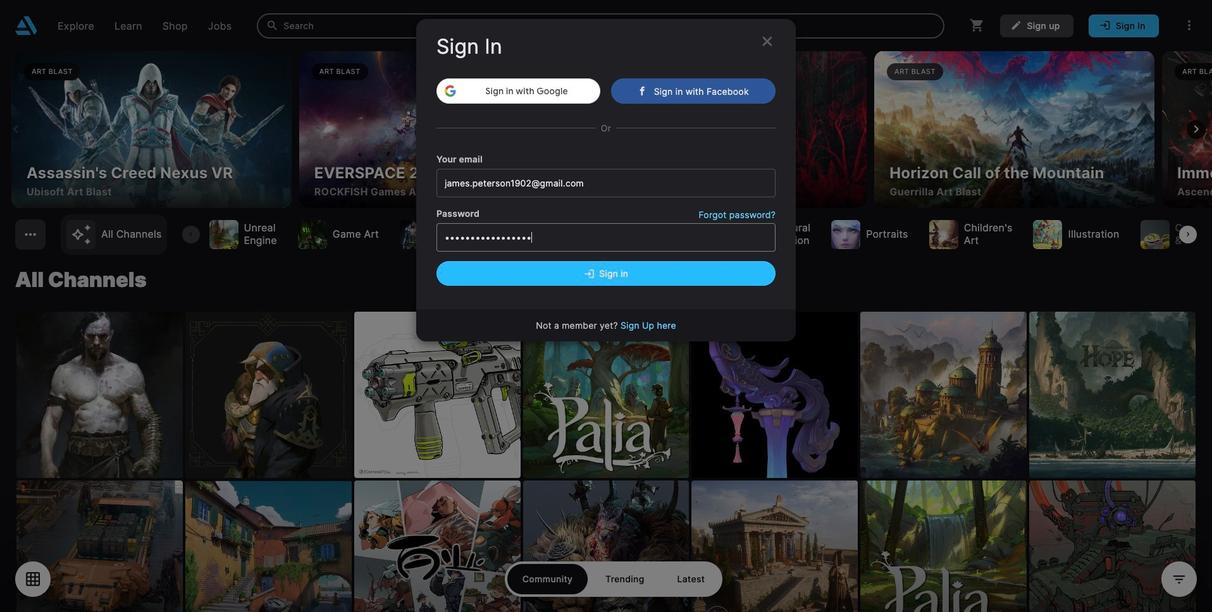 Task type: describe. For each thing, give the bounding box(es) containing it.
password password field
[[437, 223, 776, 252]]

ellipsis image
[[22, 227, 39, 243]]

stylized seaside town image
[[185, 481, 352, 613]]

sign in image
[[584, 269, 595, 280]]

all channels image
[[66, 220, 96, 250]]

recent sketches image
[[354, 312, 521, 479]]

volcano biome image
[[1030, 481, 1196, 613]]

palia: ancient forest concepts image
[[861, 481, 1027, 613]]

email@example.com email field
[[437, 169, 776, 197]]

驴驴柱子 image
[[692, 312, 858, 479]]

palia ancient shrine image
[[523, 312, 690, 479]]

falls - personal project image
[[861, 312, 1027, 479]]

"we can be heroes" image
[[185, 312, 352, 479]]

hope - chronicles of osmae - arrival image
[[1030, 312, 1196, 479]]



Task type: locate. For each thing, give the bounding box(es) containing it.
the dragon hunter image
[[16, 312, 183, 479]]

temple. assassin's creed fan art image
[[692, 481, 858, 613]]

grid image
[[25, 571, 41, 588]]

times image
[[759, 33, 776, 50]]

None search field
[[257, 13, 945, 38]]

navigation
[[0, 0, 1213, 51]]

wolf of war image
[[523, 481, 690, 613]]

facebook image
[[638, 86, 647, 95]]

star atlas - fimbul sledbarge - concept part 1 image
[[16, 481, 183, 613]]

百业 / npc image
[[354, 481, 521, 613]]



